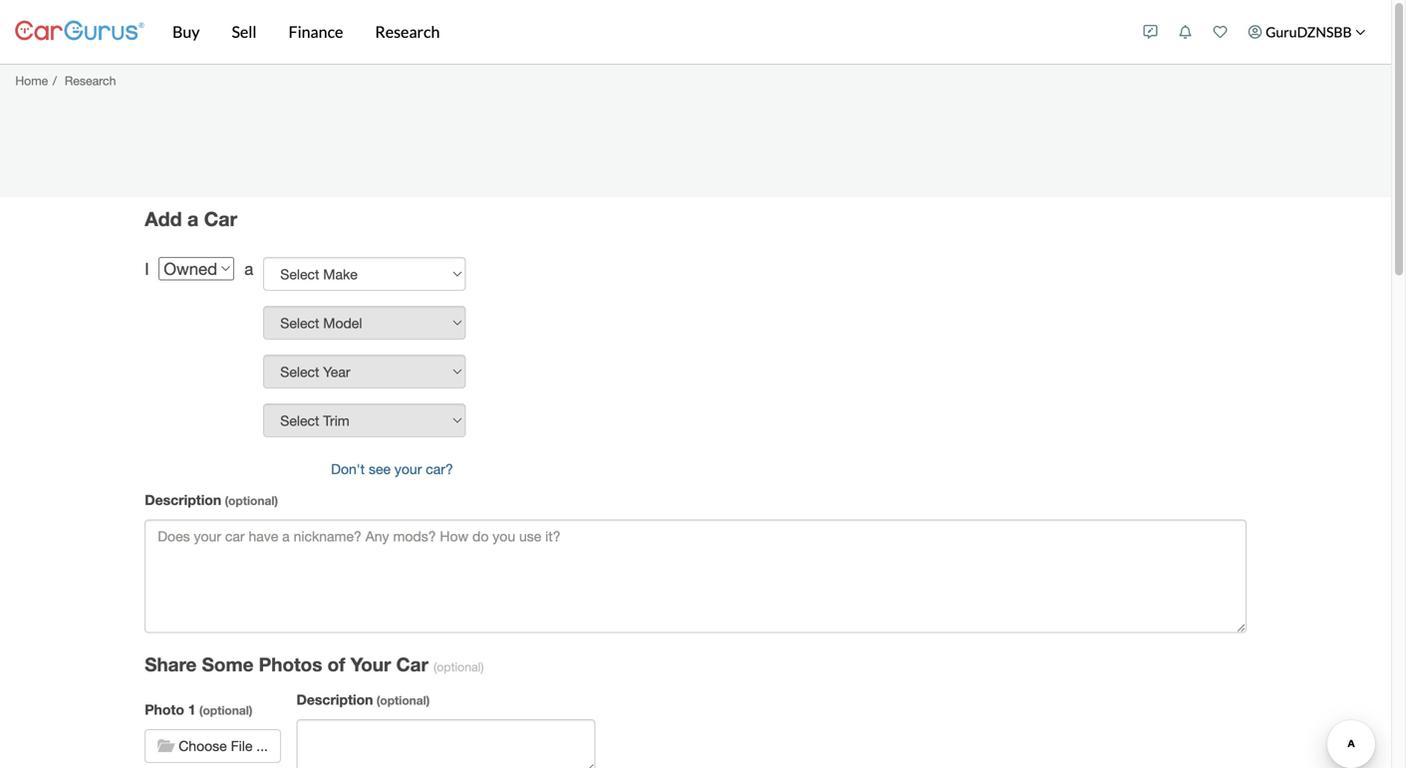 Task type: locate. For each thing, give the bounding box(es) containing it.
1 vertical spatial description
[[297, 692, 373, 708]]

0 vertical spatial a
[[187, 207, 199, 231]]

car right 'add' at top left
[[204, 207, 237, 231]]

share some photos of your car (optional)
[[145, 654, 484, 676]]

user icon image
[[1249, 25, 1263, 39]]

1 vertical spatial description (optional)
[[297, 692, 430, 708]]

car
[[204, 207, 237, 231], [396, 654, 428, 676]]

0 horizontal spatial description (optional)
[[145, 492, 278, 508]]

1 horizontal spatial car
[[396, 654, 428, 676]]

description (optional)
[[145, 492, 278, 508], [297, 692, 430, 708]]

your
[[351, 654, 391, 676]]

1 horizontal spatial research
[[375, 22, 440, 41]]

home
[[15, 74, 48, 88]]

research inside "popup button"
[[375, 22, 440, 41]]

0 horizontal spatial car
[[204, 207, 237, 231]]

home link
[[15, 74, 48, 88]]

choose
[[179, 738, 227, 754]]

buy button
[[156, 0, 216, 64]]

research link
[[65, 74, 116, 88]]

a
[[187, 207, 199, 231], [244, 259, 253, 279]]

car right the your
[[396, 654, 428, 676]]

(optional)
[[225, 494, 278, 508], [434, 660, 484, 674], [377, 694, 430, 708], [199, 704, 253, 717]]

0 vertical spatial description
[[145, 492, 221, 508]]

...
[[256, 738, 268, 754]]

add
[[145, 207, 182, 231]]

None text field
[[145, 520, 1247, 634]]

chevron down image
[[1356, 27, 1366, 37]]

1 horizontal spatial a
[[244, 259, 253, 279]]

of
[[328, 654, 345, 676]]

research
[[375, 22, 440, 41], [65, 74, 116, 88]]

research right finance
[[375, 22, 440, 41]]

research button
[[359, 0, 456, 64]]

(optional) inside share some photos of your car (optional)
[[434, 660, 484, 674]]

sell
[[232, 22, 257, 41]]

menu bar
[[145, 0, 1133, 64]]

1 vertical spatial a
[[244, 259, 253, 279]]

0 horizontal spatial research
[[65, 74, 116, 88]]

0 horizontal spatial a
[[187, 207, 199, 231]]

gurudznsbb
[[1266, 23, 1352, 40]]

share
[[145, 654, 197, 676]]

gurudznsbb button
[[1238, 4, 1377, 60]]

1 horizontal spatial description (optional)
[[297, 692, 430, 708]]

1
[[188, 702, 196, 718]]

None text field
[[297, 719, 596, 769]]

1 vertical spatial car
[[396, 654, 428, 676]]

0 vertical spatial car
[[204, 207, 237, 231]]

0 vertical spatial research
[[375, 22, 440, 41]]

choose file ...
[[179, 738, 268, 754]]

some
[[202, 654, 254, 676]]

research right / at the top left of page
[[65, 74, 116, 88]]

photo
[[145, 702, 184, 718]]

1 horizontal spatial description
[[297, 692, 373, 708]]

description
[[145, 492, 221, 508], [297, 692, 373, 708]]

0 vertical spatial description (optional)
[[145, 492, 278, 508]]



Task type: describe. For each thing, give the bounding box(es) containing it.
don't see your car?
[[331, 461, 453, 478]]

/
[[53, 74, 57, 88]]

finance
[[289, 22, 343, 41]]

home / research
[[15, 74, 116, 88]]

menu bar containing buy
[[145, 0, 1133, 64]]

i
[[145, 259, 149, 279]]

add a car review image
[[1144, 25, 1158, 39]]

see
[[369, 461, 391, 478]]

don't see your car? link
[[318, 453, 466, 487]]

open notifications image
[[1179, 25, 1193, 39]]

saved cars image
[[1214, 25, 1228, 39]]

choose file ... button
[[145, 729, 281, 763]]

add a car
[[145, 207, 237, 231]]

gurudznsbb menu
[[1133, 4, 1377, 60]]

cargurus logo homepage link link
[[15, 3, 145, 60]]

don't
[[331, 461, 365, 478]]

car?
[[426, 461, 453, 478]]

file
[[231, 738, 253, 754]]

buy
[[172, 22, 200, 41]]

cargurus logo homepage link image
[[15, 3, 145, 60]]

0 horizontal spatial description
[[145, 492, 221, 508]]

finance button
[[273, 0, 359, 64]]

your
[[395, 461, 422, 478]]

photos
[[259, 654, 322, 676]]

photo 1 (optional)
[[145, 702, 253, 718]]

sell button
[[216, 0, 273, 64]]

(optional) inside photo 1 (optional)
[[199, 704, 253, 717]]

1 vertical spatial research
[[65, 74, 116, 88]]



Task type: vqa. For each thing, say whether or not it's contained in the screenshot.
when
no



